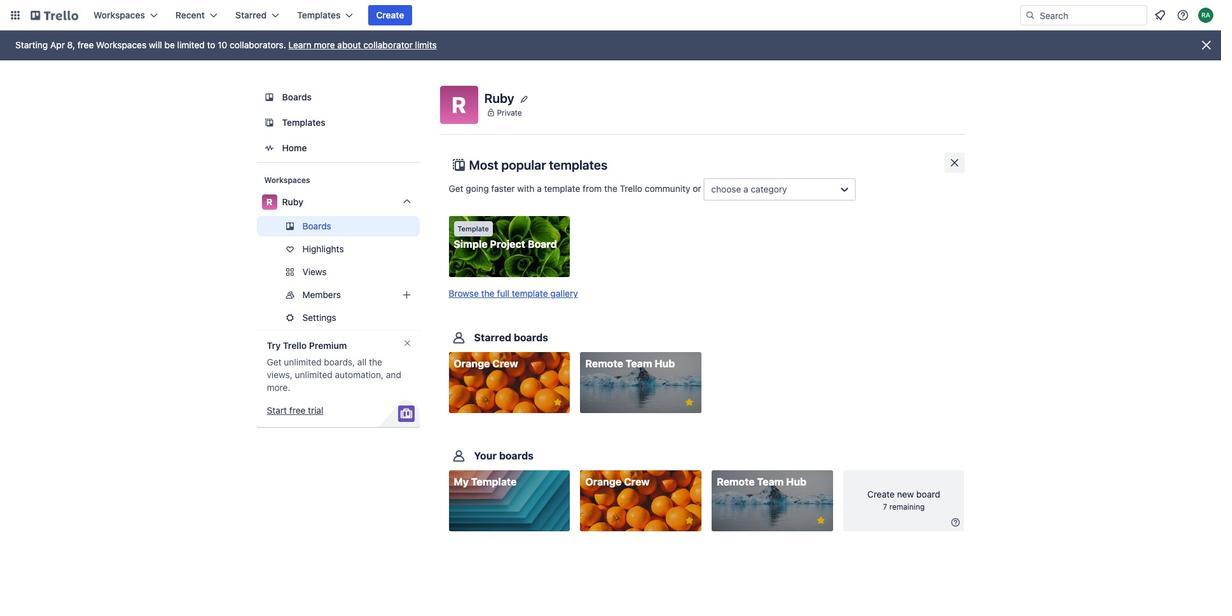 Task type: describe. For each thing, give the bounding box(es) containing it.
1 horizontal spatial a
[[744, 184, 749, 195]]

0 horizontal spatial orange crew link
[[449, 353, 570, 414]]

more
[[314, 39, 335, 50]]

your
[[474, 451, 497, 462]]

simple
[[454, 239, 488, 250]]

popular
[[502, 158, 546, 172]]

sm image
[[950, 517, 962, 530]]

home
[[282, 143, 307, 153]]

your boards
[[474, 451, 534, 462]]

choose
[[712, 184, 742, 195]]

recent
[[176, 10, 205, 20]]

2 boards link from the top
[[257, 216, 420, 237]]

templates inside "link"
[[282, 117, 326, 128]]

settings
[[303, 312, 337, 323]]

remote for the right click to unstar this board. it will be removed from your starred list. icon
[[717, 477, 755, 488]]

hub for click to unstar this board. it will be removed from your starred list. icon to the middle
[[655, 358, 675, 370]]

r inside button
[[452, 92, 466, 118]]

my template link
[[449, 471, 570, 532]]

0 horizontal spatial ruby
[[282, 197, 303, 207]]

template inside the template simple project board
[[458, 225, 489, 233]]

remote team hub for the right click to unstar this board. it will be removed from your starred list. icon
[[717, 477, 807, 488]]

views link
[[257, 262, 420, 283]]

open information menu image
[[1177, 9, 1190, 22]]

click to unstar this board. it will be removed from your starred list. image
[[684, 516, 695, 527]]

starred boards
[[474, 332, 548, 344]]

1 horizontal spatial the
[[481, 288, 495, 299]]

limited
[[177, 39, 205, 50]]

1 vertical spatial boards
[[303, 221, 331, 232]]

about
[[337, 39, 361, 50]]

views
[[303, 267, 327, 277]]

0 horizontal spatial free
[[77, 39, 94, 50]]

remote for click to unstar this board. it will be removed from your starred list. icon to the middle
[[586, 358, 624, 370]]

workspaces inside workspaces dropdown button
[[94, 10, 145, 20]]

1 vertical spatial unlimited
[[295, 370, 333, 381]]

get inside try trello premium get unlimited boards, all the views, unlimited automation, and more.
[[267, 357, 282, 368]]

all
[[358, 357, 367, 368]]

home link
[[257, 137, 420, 160]]

remote team hub for click to unstar this board. it will be removed from your starred list. icon to the middle
[[586, 358, 675, 370]]

members link
[[257, 285, 420, 305]]

from
[[583, 183, 602, 194]]

board image
[[262, 90, 277, 105]]

0 notifications image
[[1153, 8, 1168, 23]]

orange crew for click to unstar this board. it will be removed from your starred list. image
[[586, 477, 650, 488]]

0 horizontal spatial orange
[[454, 358, 490, 370]]

templates link
[[257, 111, 420, 134]]

going
[[466, 183, 489, 194]]

search image
[[1026, 10, 1036, 20]]

board
[[528, 239, 557, 250]]

1 horizontal spatial orange
[[586, 477, 622, 488]]

workspaces button
[[86, 5, 165, 25]]

apr
[[50, 39, 65, 50]]

primary element
[[0, 0, 1222, 31]]

7
[[883, 503, 888, 513]]

highlights link
[[257, 239, 420, 260]]

starred button
[[228, 5, 287, 25]]

10
[[218, 39, 227, 50]]

1 horizontal spatial get
[[449, 183, 464, 194]]

learn more about collaborator limits link
[[289, 39, 437, 50]]

members
[[303, 290, 341, 300]]

automation,
[[335, 370, 384, 381]]

1 vertical spatial r
[[266, 197, 273, 207]]

template inside 'link'
[[471, 477, 517, 488]]

private
[[497, 108, 522, 117]]

browse
[[449, 288, 479, 299]]

crew for leftmost click to unstar this board. it will be removed from your starred list. icon
[[493, 358, 518, 370]]

get going faster with a template from the trello community or
[[449, 183, 704, 194]]

1 horizontal spatial click to unstar this board. it will be removed from your starred list. image
[[684, 397, 695, 409]]

or
[[693, 183, 702, 194]]

1 horizontal spatial remote team hub link
[[712, 471, 833, 532]]

boards,
[[324, 357, 355, 368]]



Task type: vqa. For each thing, say whether or not it's contained in the screenshot.
Template to the bottom
yes



Task type: locate. For each thing, give the bounding box(es) containing it.
templates button
[[290, 5, 361, 25]]

remaining
[[890, 503, 925, 513]]

unlimited down boards,
[[295, 370, 333, 381]]

click to unstar this board. it will be removed from your starred list. image
[[552, 397, 564, 409], [684, 397, 695, 409], [816, 516, 827, 527]]

learn
[[289, 39, 312, 50]]

will
[[149, 39, 162, 50]]

boards right your
[[499, 451, 534, 462]]

r down home 'icon'
[[266, 197, 273, 207]]

1 vertical spatial template
[[512, 288, 548, 299]]

1 vertical spatial trello
[[283, 340, 307, 351]]

orange crew link
[[449, 353, 570, 414], [581, 471, 702, 532]]

a
[[537, 183, 542, 194], [744, 184, 749, 195]]

0 horizontal spatial create
[[376, 10, 404, 20]]

ruby anderson (rubyanderson7) image
[[1199, 8, 1214, 23]]

crew for click to unstar this board. it will be removed from your starred list. image
[[624, 477, 650, 488]]

1 vertical spatial boards link
[[257, 216, 420, 237]]

create button
[[369, 5, 412, 25]]

0 horizontal spatial orange crew
[[454, 358, 518, 370]]

0 horizontal spatial trello
[[283, 340, 307, 351]]

0 vertical spatial template
[[458, 225, 489, 233]]

1 horizontal spatial trello
[[620, 183, 643, 194]]

0 horizontal spatial a
[[537, 183, 542, 194]]

0 horizontal spatial starred
[[235, 10, 267, 20]]

trello right try
[[283, 340, 307, 351]]

start
[[267, 405, 287, 416]]

0 horizontal spatial r
[[266, 197, 273, 207]]

1 horizontal spatial r
[[452, 92, 466, 118]]

1 horizontal spatial orange crew
[[586, 477, 650, 488]]

0 vertical spatial orange crew
[[454, 358, 518, 370]]

0 vertical spatial unlimited
[[284, 357, 322, 368]]

0 horizontal spatial the
[[369, 357, 382, 368]]

1 vertical spatial remote team hub link
[[712, 471, 833, 532]]

1 horizontal spatial starred
[[474, 332, 512, 344]]

0 horizontal spatial remote
[[586, 358, 624, 370]]

start free trial
[[267, 405, 324, 416]]

1 horizontal spatial orange crew link
[[581, 471, 702, 532]]

0 vertical spatial boards
[[282, 92, 312, 102]]

remote
[[586, 358, 624, 370], [717, 477, 755, 488]]

starred down full
[[474, 332, 512, 344]]

the for try trello premium get unlimited boards, all the views, unlimited automation, and more.
[[369, 357, 382, 368]]

trello inside try trello premium get unlimited boards, all the views, unlimited automation, and more.
[[283, 340, 307, 351]]

0 vertical spatial get
[[449, 183, 464, 194]]

2 horizontal spatial the
[[604, 183, 618, 194]]

0 vertical spatial boards link
[[257, 86, 420, 109]]

0 horizontal spatial click to unstar this board. it will be removed from your starred list. image
[[552, 397, 564, 409]]

add image
[[399, 288, 415, 303]]

create up 7
[[868, 490, 895, 500]]

0 horizontal spatial team
[[626, 358, 653, 370]]

starred for starred boards
[[474, 332, 512, 344]]

the left full
[[481, 288, 495, 299]]

0 vertical spatial trello
[[620, 183, 643, 194]]

1 vertical spatial crew
[[624, 477, 650, 488]]

boards link up highlights link
[[257, 216, 420, 237]]

template board image
[[262, 115, 277, 130]]

unlimited up views,
[[284, 357, 322, 368]]

1 vertical spatial hub
[[787, 477, 807, 488]]

0 vertical spatial orange crew link
[[449, 353, 570, 414]]

get left going
[[449, 183, 464, 194]]

full
[[497, 288, 510, 299]]

settings link
[[257, 308, 420, 328]]

template down templates
[[544, 183, 581, 194]]

premium
[[309, 340, 347, 351]]

most popular templates
[[469, 158, 608, 172]]

1 horizontal spatial create
[[868, 490, 895, 500]]

ruby
[[485, 91, 514, 105], [282, 197, 303, 207]]

2 horizontal spatial click to unstar this board. it will be removed from your starred list. image
[[816, 516, 827, 527]]

the right from
[[604, 183, 618, 194]]

free left "trial"
[[289, 405, 306, 416]]

1 vertical spatial remote team hub
[[717, 477, 807, 488]]

1 vertical spatial team
[[758, 477, 784, 488]]

gallery
[[551, 288, 578, 299]]

most
[[469, 158, 499, 172]]

more.
[[267, 382, 290, 393]]

limits
[[415, 39, 437, 50]]

create inside button
[[376, 10, 404, 20]]

starred for starred
[[235, 10, 267, 20]]

0 horizontal spatial get
[[267, 357, 282, 368]]

trial
[[308, 405, 324, 416]]

template up simple
[[458, 225, 489, 233]]

0 horizontal spatial hub
[[655, 358, 675, 370]]

template
[[458, 225, 489, 233], [471, 477, 517, 488]]

collaborators.
[[230, 39, 286, 50]]

browse the full template gallery link
[[449, 288, 578, 299]]

0 vertical spatial hub
[[655, 358, 675, 370]]

1 vertical spatial starred
[[474, 332, 512, 344]]

free inside button
[[289, 405, 306, 416]]

boards up "highlights"
[[303, 221, 331, 232]]

r button
[[440, 86, 478, 124]]

0 vertical spatial ruby
[[485, 91, 514, 105]]

1 vertical spatial create
[[868, 490, 895, 500]]

1 horizontal spatial free
[[289, 405, 306, 416]]

boards for your boards
[[499, 451, 534, 462]]

1 vertical spatial free
[[289, 405, 306, 416]]

templates
[[297, 10, 341, 20], [282, 117, 326, 128]]

1 horizontal spatial remote team hub
[[717, 477, 807, 488]]

my
[[454, 477, 469, 488]]

board
[[917, 490, 941, 500]]

0 vertical spatial templates
[[297, 10, 341, 20]]

the right all
[[369, 357, 382, 368]]

2 vertical spatial workspaces
[[264, 176, 310, 185]]

collaborator
[[363, 39, 413, 50]]

highlights
[[303, 244, 344, 255]]

hub for the right click to unstar this board. it will be removed from your starred list. icon
[[787, 477, 807, 488]]

1 vertical spatial boards
[[499, 451, 534, 462]]

template
[[544, 183, 581, 194], [512, 288, 548, 299]]

a right choose
[[744, 184, 749, 195]]

0 horizontal spatial remote team hub link
[[581, 353, 702, 414]]

category
[[751, 184, 788, 195]]

starred inside starred dropdown button
[[235, 10, 267, 20]]

starting
[[15, 39, 48, 50]]

boards
[[282, 92, 312, 102], [303, 221, 331, 232]]

ruby up private
[[485, 91, 514, 105]]

1 boards link from the top
[[257, 86, 420, 109]]

r
[[452, 92, 466, 118], [266, 197, 273, 207]]

template right full
[[512, 288, 548, 299]]

back to home image
[[31, 5, 78, 25]]

create up collaborator
[[376, 10, 404, 20]]

boards right board icon
[[282, 92, 312, 102]]

start free trial button
[[267, 405, 324, 417]]

0 vertical spatial starred
[[235, 10, 267, 20]]

0 vertical spatial create
[[376, 10, 404, 20]]

template simple project board
[[454, 225, 557, 250]]

with
[[518, 183, 535, 194]]

0 vertical spatial the
[[604, 183, 618, 194]]

templates up home
[[282, 117, 326, 128]]

1 vertical spatial orange
[[586, 477, 622, 488]]

orange
[[454, 358, 490, 370], [586, 477, 622, 488]]

the inside try trello premium get unlimited boards, all the views, unlimited automation, and more.
[[369, 357, 382, 368]]

trello
[[620, 183, 643, 194], [283, 340, 307, 351]]

free
[[77, 39, 94, 50], [289, 405, 306, 416]]

0 vertical spatial remote
[[586, 358, 624, 370]]

boards link
[[257, 86, 420, 109], [257, 216, 420, 237]]

starting apr 8, free workspaces will be limited to 10 collaborators. learn more about collaborator limits
[[15, 39, 437, 50]]

the
[[604, 183, 618, 194], [481, 288, 495, 299], [369, 357, 382, 368]]

faster
[[491, 183, 515, 194]]

1 vertical spatial templates
[[282, 117, 326, 128]]

hub
[[655, 358, 675, 370], [787, 477, 807, 488]]

starred
[[235, 10, 267, 20], [474, 332, 512, 344]]

home image
[[262, 141, 277, 156]]

create for create new board 7 remaining
[[868, 490, 895, 500]]

choose a category
[[712, 184, 788, 195]]

boards for starred boards
[[514, 332, 548, 344]]

boards
[[514, 332, 548, 344], [499, 451, 534, 462]]

and
[[386, 370, 401, 381]]

0 vertical spatial workspaces
[[94, 10, 145, 20]]

team for the right click to unstar this board. it will be removed from your starred list. icon
[[758, 477, 784, 488]]

1 horizontal spatial hub
[[787, 477, 807, 488]]

0 vertical spatial template
[[544, 183, 581, 194]]

to
[[207, 39, 215, 50]]

1 horizontal spatial team
[[758, 477, 784, 488]]

1 vertical spatial ruby
[[282, 197, 303, 207]]

new
[[898, 490, 914, 500]]

templates inside popup button
[[297, 10, 341, 20]]

0 horizontal spatial remote team hub
[[586, 358, 675, 370]]

1 horizontal spatial ruby
[[485, 91, 514, 105]]

0 vertical spatial crew
[[493, 358, 518, 370]]

1 vertical spatial remote
[[717, 477, 755, 488]]

views,
[[267, 370, 293, 381]]

templates
[[549, 158, 608, 172]]

0 horizontal spatial crew
[[493, 358, 518, 370]]

orange crew
[[454, 358, 518, 370], [586, 477, 650, 488]]

Search field
[[1036, 6, 1147, 25]]

trello left community
[[620, 183, 643, 194]]

community
[[645, 183, 691, 194]]

1 horizontal spatial remote
[[717, 477, 755, 488]]

ruby down home
[[282, 197, 303, 207]]

r left private
[[452, 92, 466, 118]]

boards link up templates "link"
[[257, 86, 420, 109]]

free right 8,
[[77, 39, 94, 50]]

try
[[267, 340, 281, 351]]

a right the with
[[537, 183, 542, 194]]

0 vertical spatial r
[[452, 92, 466, 118]]

remote team hub link
[[581, 353, 702, 414], [712, 471, 833, 532]]

2 vertical spatial the
[[369, 357, 382, 368]]

project
[[490, 239, 526, 250]]

remote team hub
[[586, 358, 675, 370], [717, 477, 807, 488]]

get up views,
[[267, 357, 282, 368]]

the for get going faster with a template from the trello community or
[[604, 183, 618, 194]]

create
[[376, 10, 404, 20], [868, 490, 895, 500]]

1 vertical spatial workspaces
[[96, 39, 146, 50]]

templates up the more
[[297, 10, 341, 20]]

boards down browse the full template gallery "link"
[[514, 332, 548, 344]]

recent button
[[168, 5, 225, 25]]

workspaces
[[94, 10, 145, 20], [96, 39, 146, 50], [264, 176, 310, 185]]

orange crew for leftmost click to unstar this board. it will be removed from your starred list. icon
[[454, 358, 518, 370]]

1 vertical spatial orange crew link
[[581, 471, 702, 532]]

1 vertical spatial get
[[267, 357, 282, 368]]

template down your
[[471, 477, 517, 488]]

1 vertical spatial template
[[471, 477, 517, 488]]

try trello premium get unlimited boards, all the views, unlimited automation, and more.
[[267, 340, 401, 393]]

0 vertical spatial remote team hub
[[586, 358, 675, 370]]

1 vertical spatial the
[[481, 288, 495, 299]]

create for create
[[376, 10, 404, 20]]

create inside create new board 7 remaining
[[868, 490, 895, 500]]

my template
[[454, 477, 517, 488]]

0 vertical spatial boards
[[514, 332, 548, 344]]

team
[[626, 358, 653, 370], [758, 477, 784, 488]]

create new board 7 remaining
[[868, 490, 941, 513]]

be
[[165, 39, 175, 50]]

0 vertical spatial remote team hub link
[[581, 353, 702, 414]]

team for click to unstar this board. it will be removed from your starred list. icon to the middle
[[626, 358, 653, 370]]

8,
[[67, 39, 75, 50]]

0 vertical spatial team
[[626, 358, 653, 370]]

1 horizontal spatial crew
[[624, 477, 650, 488]]

1 vertical spatial orange crew
[[586, 477, 650, 488]]

browse the full template gallery
[[449, 288, 578, 299]]

0 vertical spatial orange
[[454, 358, 490, 370]]

0 vertical spatial free
[[77, 39, 94, 50]]

starred up collaborators.
[[235, 10, 267, 20]]



